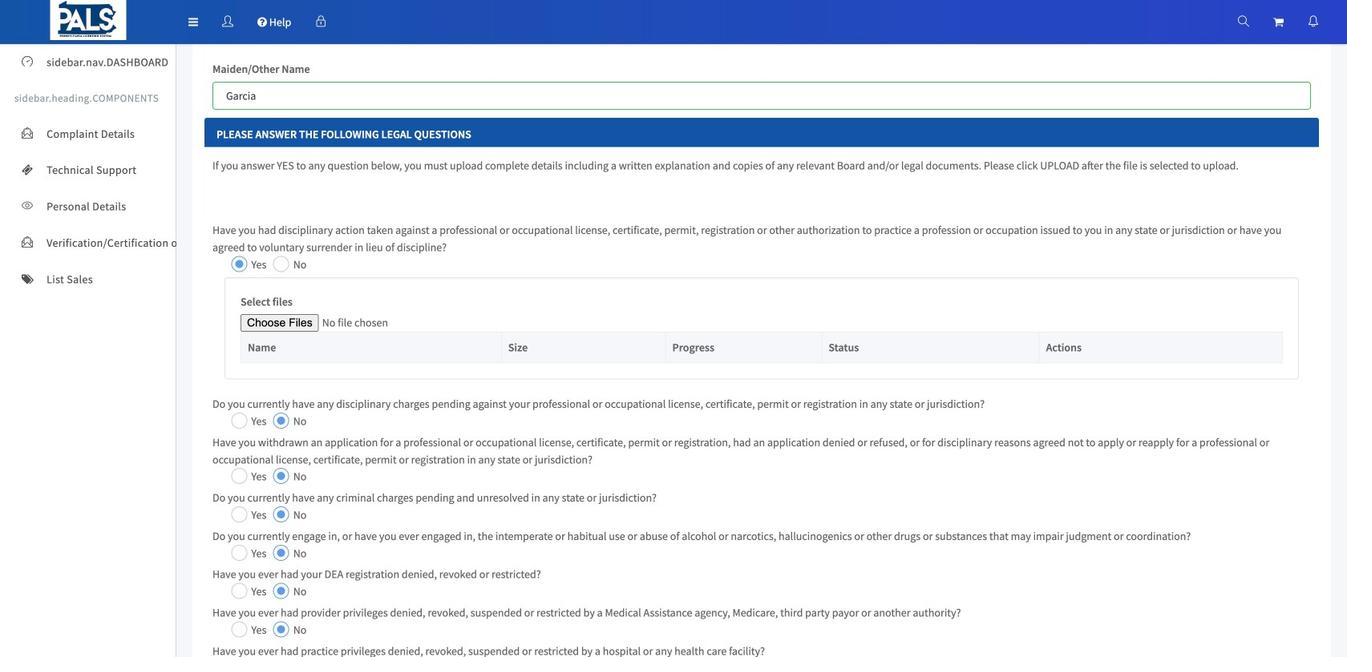 Task type: vqa. For each thing, say whether or not it's contained in the screenshot.
the bottommost info circle image
no



Task type: describe. For each thing, give the bounding box(es) containing it.
(999) 999-9999 text field
[[213, 15, 750, 43]]



Task type: locate. For each thing, give the bounding box(es) containing it.
navigation
[[0, 0, 1348, 44]]

None email field
[[774, 15, 1311, 43]]

None text field
[[213, 82, 1311, 110]]

None file field
[[241, 315, 431, 332]]

app logo image
[[50, 0, 126, 40]]



